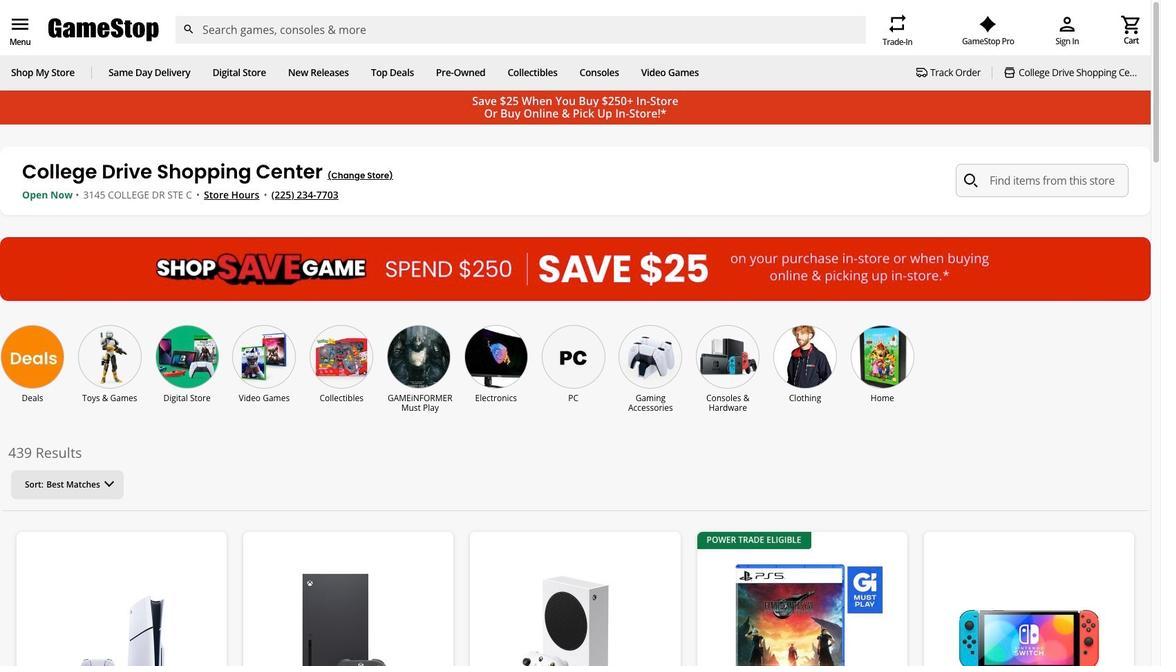 Task type: locate. For each thing, give the bounding box(es) containing it.
None search field
[[175, 16, 867, 44]]

Search games, consoles & more search field
[[203, 16, 842, 44]]

gamestop image
[[48, 17, 159, 43]]

gamestop pro icon image
[[980, 16, 997, 32]]

search icon image
[[965, 174, 979, 188]]



Task type: describe. For each thing, give the bounding box(es) containing it.
Find items from this store field
[[957, 164, 1129, 197]]



Task type: vqa. For each thing, say whether or not it's contained in the screenshot.
Profile Icon
no



